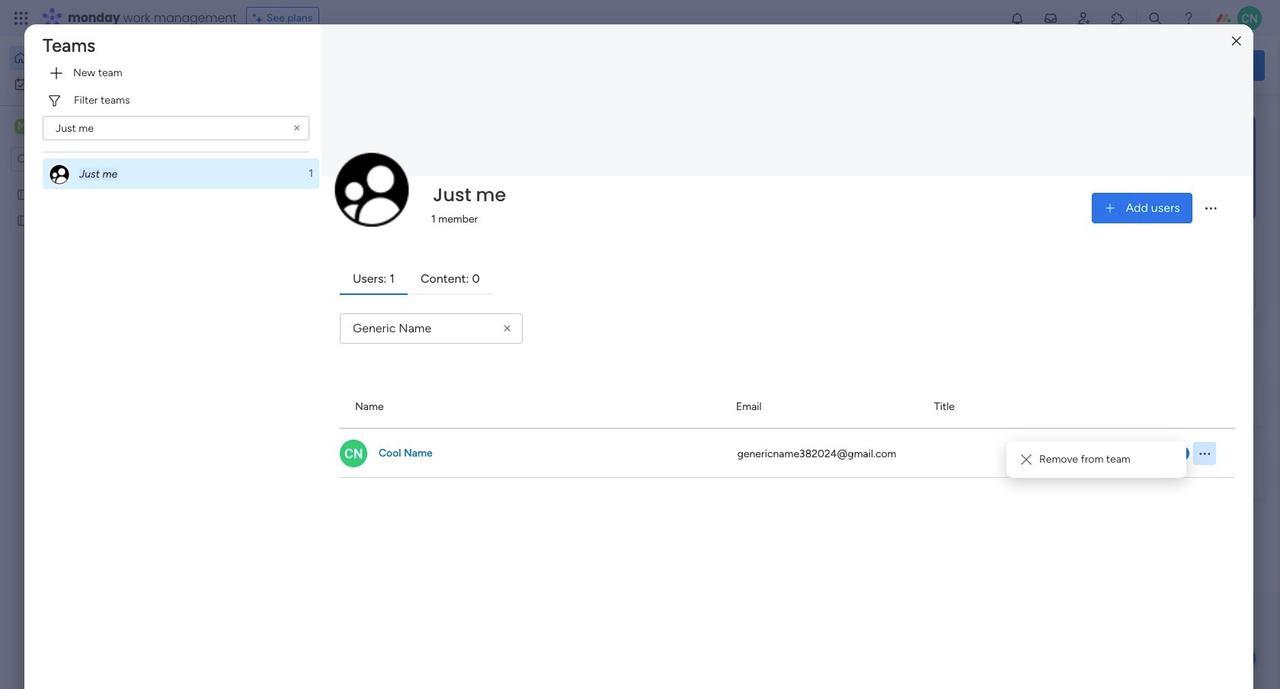 Task type: locate. For each thing, give the bounding box(es) containing it.
menu item
[[1013, 447, 1181, 472]]

Search by name or email search field
[[340, 313, 523, 344]]

grid
[[340, 386, 1236, 689]]

1 tab from the left
[[340, 264, 408, 295]]

1 row from the top
[[340, 386, 1236, 429]]

getting started element
[[1037, 364, 1265, 425]]

1 horizontal spatial cool name image
[[1238, 6, 1262, 30]]

tab list
[[340, 264, 1236, 295]]

option
[[9, 46, 185, 70], [9, 72, 185, 96], [43, 158, 319, 189], [0, 180, 194, 183]]

component image
[[506, 302, 520, 316]]

monday marketplace image
[[1111, 11, 1126, 26]]

menu image
[[1204, 200, 1219, 216], [1198, 446, 1212, 461]]

1 vertical spatial menu image
[[1198, 446, 1212, 461]]

None search field
[[43, 116, 310, 140]]

2 public board image from the top
[[16, 213, 30, 227]]

add to favorites image
[[455, 279, 470, 294]]

tab
[[340, 264, 408, 295], [408, 264, 493, 295]]

None field
[[429, 179, 510, 211]]

help image
[[1182, 11, 1197, 26]]

None search field
[[340, 313, 523, 344]]

row
[[340, 386, 1236, 429], [340, 429, 1236, 478]]

0 vertical spatial cool name image
[[1238, 6, 1262, 30]]

2 row from the top
[[340, 429, 1236, 478]]

search everything image
[[1148, 11, 1163, 26]]

list box
[[0, 178, 194, 439]]

0 vertical spatial menu image
[[1204, 200, 1219, 216]]

close recently visited image
[[236, 124, 254, 143]]

cool name image
[[1238, 6, 1262, 30], [340, 440, 367, 467]]

workspace selection element
[[14, 117, 127, 137]]

0 horizontal spatial cool name image
[[340, 440, 367, 467]]

remove from team image
[[1020, 453, 1034, 467]]

see plans image
[[253, 10, 267, 27]]

public board image
[[16, 187, 30, 201], [16, 213, 30, 227]]

1 vertical spatial cool name image
[[340, 440, 367, 467]]

0 vertical spatial public board image
[[16, 187, 30, 201]]

1 vertical spatial public board image
[[16, 213, 30, 227]]

1 public board image from the top
[[16, 187, 30, 201]]



Task type: describe. For each thing, give the bounding box(es) containing it.
Search in workspace field
[[32, 151, 127, 168]]

quick search results list box
[[236, 143, 1000, 345]]

help center element
[[1037, 437, 1265, 498]]

close image
[[1232, 35, 1242, 47]]

clear search image
[[501, 322, 515, 335]]

Search teams search field
[[43, 116, 310, 140]]

update feed image
[[1044, 11, 1059, 26]]

menu image inside row
[[1198, 446, 1212, 461]]

workspace image
[[14, 118, 30, 135]]

templates image image
[[1050, 115, 1252, 220]]

2 tab from the left
[[408, 264, 493, 295]]

invite members image
[[1077, 11, 1092, 26]]

select product image
[[14, 11, 29, 26]]

clear search image
[[291, 122, 303, 134]]

notifications image
[[1010, 11, 1025, 26]]

team avatar image
[[334, 152, 410, 228]]



Task type: vqa. For each thing, say whether or not it's contained in the screenshot.
first tab from the left
yes



